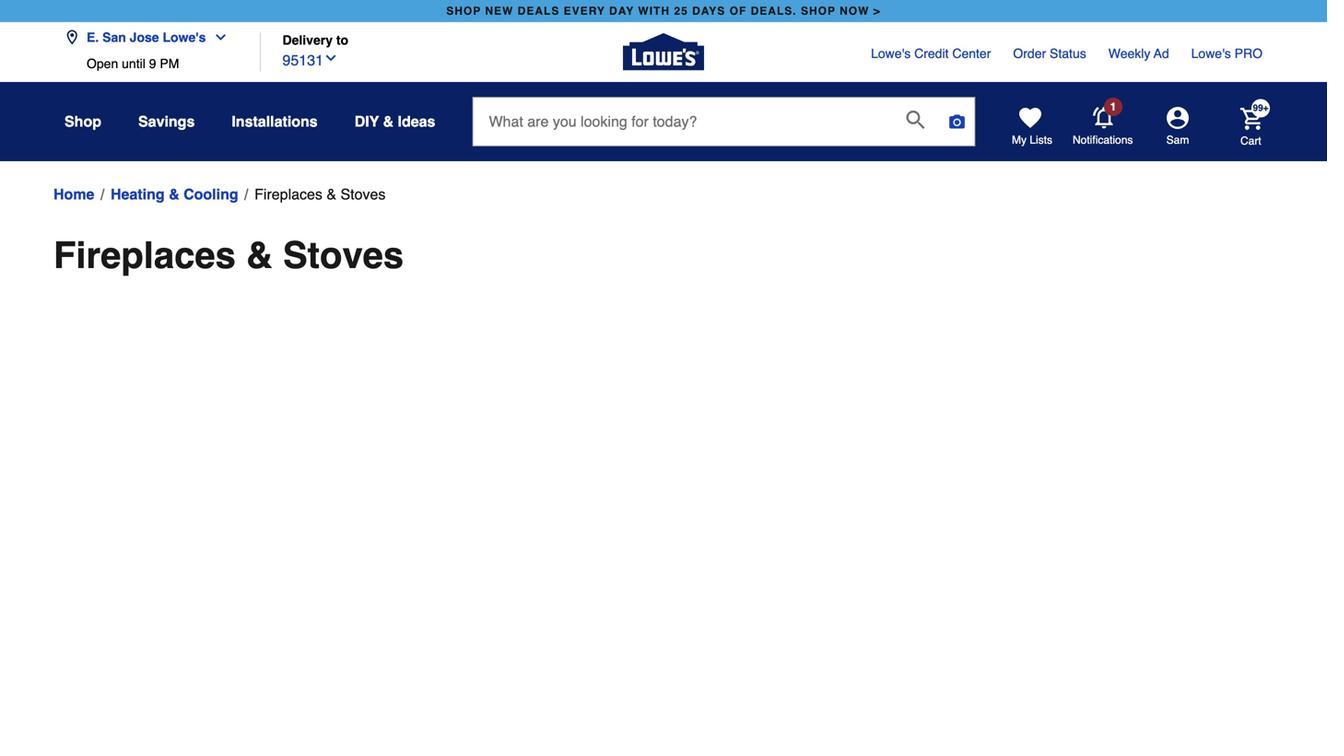 Task type: describe. For each thing, give the bounding box(es) containing it.
shop new deals every day with 25 days of deals. shop now > link
[[443, 0, 885, 22]]

lowe's home improvement notification center image
[[1093, 107, 1115, 129]]

1 vertical spatial fireplaces
[[53, 234, 236, 277]]

open
[[87, 56, 118, 71]]

lowe's pro
[[1192, 46, 1263, 61]]

weekly
[[1109, 46, 1151, 61]]

savings button
[[138, 105, 195, 138]]

lowe's inside e. san jose lowe's button
[[163, 30, 206, 45]]

fireplaces & stoves link
[[255, 183, 386, 206]]

lowe's for lowe's credit center
[[871, 46, 911, 61]]

order status link
[[1013, 44, 1087, 63]]

99+
[[1253, 103, 1269, 113]]

heating & cooling
[[111, 186, 238, 203]]

lowe's home improvement cart image
[[1241, 108, 1263, 130]]

pro
[[1235, 46, 1263, 61]]

location image
[[65, 30, 79, 45]]

home link
[[53, 183, 94, 206]]

search image
[[907, 111, 925, 129]]

shop
[[65, 113, 101, 130]]

1 vertical spatial stoves
[[283, 234, 404, 277]]

& for diy & ideas button
[[383, 113, 394, 130]]

to
[[336, 33, 349, 47]]

credit
[[915, 46, 949, 61]]

lowe's home improvement logo image
[[623, 12, 704, 93]]

weekly ad
[[1109, 46, 1170, 61]]

lowe's credit center
[[871, 46, 991, 61]]

diy
[[355, 113, 379, 130]]

lowe's credit center link
[[871, 44, 991, 63]]

heating
[[111, 186, 165, 203]]

9
[[149, 56, 156, 71]]

with
[[638, 5, 670, 18]]

cart
[[1241, 134, 1262, 147]]

1
[[1111, 100, 1117, 113]]

weekly ad link
[[1109, 44, 1170, 63]]

days
[[692, 5, 726, 18]]

chevron down image inside 95131 button
[[324, 51, 338, 65]]

deals
[[518, 5, 560, 18]]

home
[[53, 186, 94, 203]]

now
[[840, 5, 870, 18]]

e. san jose lowe's button
[[65, 19, 235, 56]]

shop button
[[65, 105, 101, 138]]

cooling
[[184, 186, 238, 203]]

Search Query text field
[[473, 98, 892, 146]]

delivery
[[283, 33, 333, 47]]

san
[[102, 30, 126, 45]]

delivery to
[[283, 33, 349, 47]]



Task type: vqa. For each thing, say whether or not it's contained in the screenshot.
WEEKLY AD 'link'
yes



Task type: locate. For each thing, give the bounding box(es) containing it.
lowe's left pro
[[1192, 46, 1231, 61]]

chevron down image
[[206, 30, 228, 45], [324, 51, 338, 65]]

0 horizontal spatial lowe's
[[163, 30, 206, 45]]

None search field
[[472, 97, 976, 164]]

status
[[1050, 46, 1087, 61]]

1 shop from the left
[[446, 5, 481, 18]]

95131 button
[[283, 48, 338, 71]]

of
[[730, 5, 747, 18]]

diy & ideas button
[[355, 105, 436, 138]]

0 vertical spatial fireplaces & stoves
[[255, 186, 386, 203]]

lists
[[1030, 134, 1053, 147]]

center
[[953, 46, 991, 61]]

fireplaces down the installations button at the top left of the page
[[255, 186, 323, 203]]

diy & ideas
[[355, 113, 436, 130]]

chevron down image inside e. san jose lowe's button
[[206, 30, 228, 45]]

open until 9 pm
[[87, 56, 179, 71]]

fireplaces down heating on the top of the page
[[53, 234, 236, 277]]

lowe's left 'credit'
[[871, 46, 911, 61]]

0 horizontal spatial fireplaces
[[53, 234, 236, 277]]

fireplaces
[[255, 186, 323, 203], [53, 234, 236, 277]]

savings
[[138, 113, 195, 130]]

notifications
[[1073, 134, 1133, 147]]

sam
[[1167, 134, 1190, 147]]

0 horizontal spatial chevron down image
[[206, 30, 228, 45]]

order status
[[1013, 46, 1087, 61]]

1 horizontal spatial shop
[[801, 5, 836, 18]]

2 horizontal spatial lowe's
[[1192, 46, 1231, 61]]

lowe's inside lowe's pro link
[[1192, 46, 1231, 61]]

shop new deals every day with 25 days of deals. shop now >
[[446, 5, 881, 18]]

installations
[[232, 113, 318, 130]]

shop left new
[[446, 5, 481, 18]]

lowe's for lowe's pro
[[1192, 46, 1231, 61]]

my lists
[[1012, 134, 1053, 147]]

until
[[122, 56, 145, 71]]

lowe's
[[163, 30, 206, 45], [871, 46, 911, 61], [1192, 46, 1231, 61]]

1 horizontal spatial chevron down image
[[324, 51, 338, 65]]

order
[[1013, 46, 1046, 61]]

jose
[[130, 30, 159, 45]]

fireplaces & stoves down cooling
[[53, 234, 404, 277]]

chevron down image right jose
[[206, 30, 228, 45]]

chevron down image down to
[[324, 51, 338, 65]]

& inside button
[[383, 113, 394, 130]]

ad
[[1154, 46, 1170, 61]]

1 horizontal spatial fireplaces
[[255, 186, 323, 203]]

95131
[[283, 52, 324, 69]]

&
[[383, 113, 394, 130], [169, 186, 179, 203], [327, 186, 337, 203], [246, 234, 273, 277]]

1 vertical spatial fireplaces & stoves
[[53, 234, 404, 277]]

heating & cooling link
[[111, 183, 238, 206]]

e.
[[87, 30, 99, 45]]

day
[[609, 5, 634, 18]]

every
[[564, 5, 606, 18]]

fireplaces & stoves
[[255, 186, 386, 203], [53, 234, 404, 277]]

>
[[874, 5, 881, 18]]

shop
[[446, 5, 481, 18], [801, 5, 836, 18]]

stoves inside fireplaces & stoves link
[[341, 186, 386, 203]]

lowe's pro link
[[1192, 44, 1263, 63]]

25
[[674, 5, 688, 18]]

my lists link
[[1012, 107, 1053, 148]]

lowe's inside lowe's credit center link
[[871, 46, 911, 61]]

stoves down diy
[[341, 186, 386, 203]]

installations button
[[232, 105, 318, 138]]

fireplaces & stoves down the installations button at the top left of the page
[[255, 186, 386, 203]]

deals.
[[751, 5, 797, 18]]

& for fireplaces & stoves link
[[327, 186, 337, 203]]

lowe's home improvement lists image
[[1020, 107, 1042, 129]]

new
[[485, 5, 514, 18]]

1 vertical spatial chevron down image
[[324, 51, 338, 65]]

stoves down fireplaces & stoves link
[[283, 234, 404, 277]]

0 horizontal spatial shop
[[446, 5, 481, 18]]

pm
[[160, 56, 179, 71]]

camera image
[[948, 112, 967, 131]]

lowe's up pm
[[163, 30, 206, 45]]

0 vertical spatial chevron down image
[[206, 30, 228, 45]]

2 shop from the left
[[801, 5, 836, 18]]

0 vertical spatial stoves
[[341, 186, 386, 203]]

1 horizontal spatial lowe's
[[871, 46, 911, 61]]

my
[[1012, 134, 1027, 147]]

stoves
[[341, 186, 386, 203], [283, 234, 404, 277]]

sam button
[[1134, 107, 1222, 148]]

e. san jose lowe's
[[87, 30, 206, 45]]

ideas
[[398, 113, 436, 130]]

shop left now
[[801, 5, 836, 18]]

& for heating & cooling link
[[169, 186, 179, 203]]

0 vertical spatial fireplaces
[[255, 186, 323, 203]]



